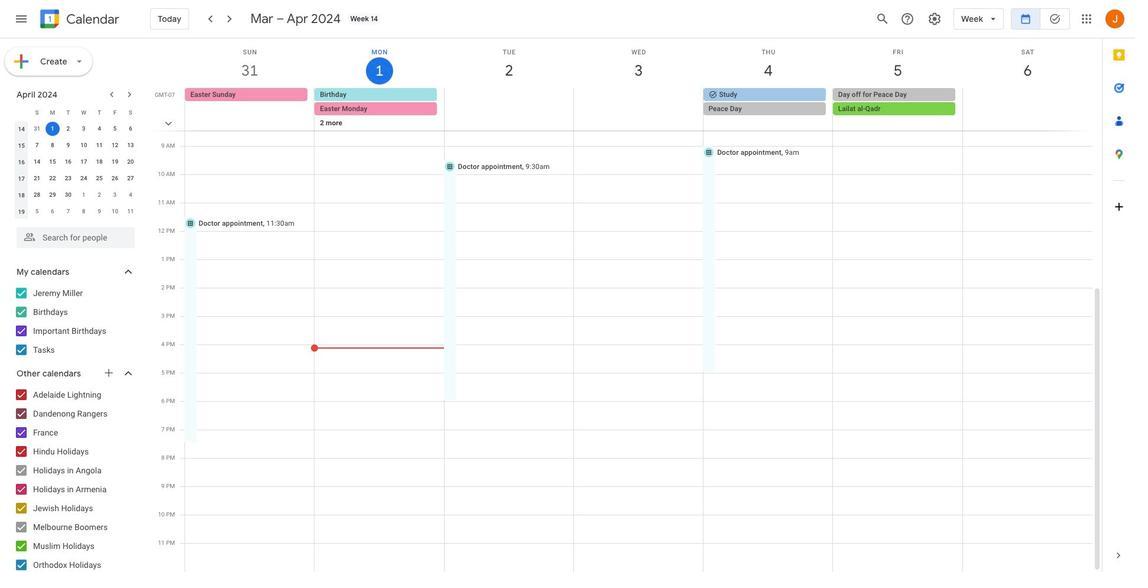 Task type: locate. For each thing, give the bounding box(es) containing it.
9 element
[[61, 138, 75, 153]]

column header inside april 2024 grid
[[14, 104, 29, 121]]

tab list
[[1103, 38, 1136, 540]]

may 9 element
[[92, 205, 107, 219]]

12 element
[[108, 138, 122, 153]]

3 element
[[77, 122, 91, 136]]

add other calendars image
[[103, 367, 115, 379]]

None search field
[[0, 222, 147, 248]]

settings menu image
[[928, 12, 943, 26]]

8 element
[[46, 138, 60, 153]]

heading
[[64, 12, 119, 26]]

calendar element
[[38, 7, 119, 33]]

may 5 element
[[30, 205, 44, 219]]

main drawer image
[[14, 12, 28, 26]]

14 element
[[30, 155, 44, 169]]

other calendars list
[[2, 386, 147, 573]]

may 1 element
[[77, 188, 91, 202]]

22 element
[[46, 172, 60, 186]]

24 element
[[77, 172, 91, 186]]

row group inside april 2024 grid
[[14, 121, 138, 220]]

18 element
[[92, 155, 107, 169]]

april 2024 grid
[[11, 104, 138, 220]]

cell
[[315, 88, 445, 145], [444, 88, 574, 145], [574, 88, 704, 145], [704, 88, 833, 145], [833, 88, 963, 145], [963, 88, 1093, 145], [45, 121, 60, 137]]

10 element
[[77, 138, 91, 153]]

15 element
[[46, 155, 60, 169]]

20 element
[[124, 155, 138, 169]]

21 element
[[30, 172, 44, 186]]

28 element
[[30, 188, 44, 202]]

29 element
[[46, 188, 60, 202]]

30 element
[[61, 188, 75, 202]]

Search for people text field
[[24, 227, 128, 248]]

row group
[[14, 121, 138, 220]]

row
[[180, 88, 1103, 145], [14, 104, 138, 121], [14, 121, 138, 137], [14, 137, 138, 154], [14, 154, 138, 170], [14, 170, 138, 187], [14, 187, 138, 204], [14, 204, 138, 220]]

column header
[[14, 104, 29, 121]]

grid
[[151, 38, 1103, 573]]

25 element
[[92, 172, 107, 186]]

16 element
[[61, 155, 75, 169]]

may 3 element
[[108, 188, 122, 202]]



Task type: vqa. For each thing, say whether or not it's contained in the screenshot.
28 ELEMENT at left
yes



Task type: describe. For each thing, give the bounding box(es) containing it.
5 element
[[108, 122, 122, 136]]

26 element
[[108, 172, 122, 186]]

27 element
[[124, 172, 138, 186]]

7 element
[[30, 138, 44, 153]]

1, today element
[[46, 122, 60, 136]]

11 element
[[92, 138, 107, 153]]

19 element
[[108, 155, 122, 169]]

23 element
[[61, 172, 75, 186]]

may 6 element
[[46, 205, 60, 219]]

2 element
[[61, 122, 75, 136]]

4 element
[[92, 122, 107, 136]]

march 31 element
[[30, 122, 44, 136]]

cell inside april 2024 grid
[[45, 121, 60, 137]]

may 8 element
[[77, 205, 91, 219]]

may 11 element
[[124, 205, 138, 219]]

may 10 element
[[108, 205, 122, 219]]

may 4 element
[[124, 188, 138, 202]]

17 element
[[77, 155, 91, 169]]

13 element
[[124, 138, 138, 153]]

may 2 element
[[92, 188, 107, 202]]

my calendars list
[[2, 284, 147, 360]]

heading inside the calendar element
[[64, 12, 119, 26]]

6 element
[[124, 122, 138, 136]]

may 7 element
[[61, 205, 75, 219]]



